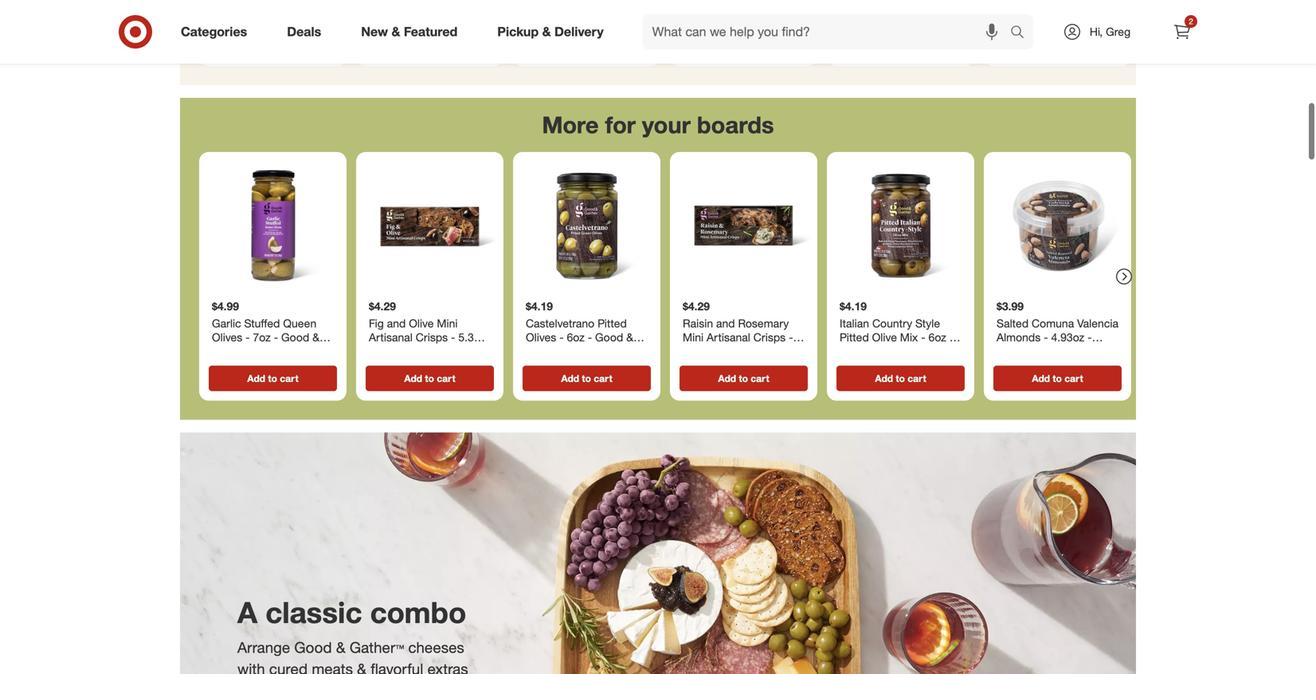 Task type: vqa. For each thing, say whether or not it's contained in the screenshot.
'Exclusions Apply.' button
no



Task type: describe. For each thing, give the bounding box(es) containing it.
classic
[[266, 595, 362, 630]]

valencia
[[1077, 317, 1119, 331]]

almonds
[[997, 331, 1041, 345]]

hi, greg
[[1090, 25, 1131, 39]]

$4.19 for $4.19 italian country style pitted olive mix - 6oz - good & gather™
[[840, 300, 867, 314]]

more
[[542, 111, 599, 139]]

good inside $4.29 fig and olive mini artisanal crisps - 5.3oz - good & gather™
[[376, 345, 404, 359]]

flavorful
[[371, 660, 423, 675]]

to inside the "double crème brie cheese wheel - 8oz - good & gather™ add to cart"
[[582, 38, 591, 50]]

your
[[642, 111, 691, 139]]

$4.29 for fig
[[369, 300, 396, 314]]

arrange good & gather™ cheeses with cured meats & flavorful extra
[[237, 639, 468, 675]]

$3.99 salted comuna valencia almonds - 4.93oz - good & gather™
[[997, 300, 1119, 359]]

olive inside $4.19 italian country style pitted olive mix - 6oz - good & gather™
[[872, 331, 897, 345]]

gather™ inside the "double crème brie cheese wheel - 8oz - good & gather™ add to cart"
[[567, 21, 608, 35]]

fig and olive mini artisanal crisps - 5.3oz - good & gather™ image
[[363, 159, 497, 293]]

pickup
[[497, 24, 539, 39]]

italian country style pitted olive mix - 6oz - good & gather™ image
[[833, 159, 968, 293]]

categories link
[[167, 14, 267, 49]]

italian
[[840, 317, 869, 331]]

garlic
[[212, 317, 241, 331]]

mini for fig and olive mini artisanal crisps - 5.3oz - good & gather™
[[437, 317, 458, 331]]

search button
[[1003, 14, 1041, 53]]

gather™ inside $4.29 fig and olive mini artisanal crisps - 5.3oz - good & gather™
[[418, 345, 458, 359]]

with
[[237, 660, 265, 675]]

crème
[[565, 0, 598, 7]]

& inside "$4.29 raisin and rosemary mini artisanal crisps - 5.3oz - good & gather™"
[[752, 345, 759, 359]]

What can we help you find? suggestions appear below search field
[[643, 14, 1014, 49]]

$4.19 castelvetrano pitted olives - 6oz - good & gather™
[[526, 300, 633, 359]]

good inside $4.19 castelvetrano pitted olives - 6oz - good & gather™
[[595, 331, 623, 345]]

$4.29 for raisin
[[683, 300, 710, 314]]

5.3oz for raisin and rosemary mini artisanal crisps - 5.3oz - good & gather™
[[683, 345, 710, 359]]

artisanal for raisin
[[707, 331, 750, 345]]

salted
[[997, 317, 1029, 331]]

double
[[526, 0, 562, 7]]

gather™ inside the arrange good & gather™ cheeses with cured meats & flavorful extra
[[350, 639, 404, 657]]

$4.19 italian country style pitted olive mix - 6oz - good & gather™
[[840, 300, 954, 359]]

2
[[1189, 16, 1193, 26]]

olives inside $4.19 castelvetrano pitted olives - 6oz - good & gather™
[[526, 331, 556, 345]]

4.93oz
[[1051, 331, 1085, 345]]

raisin
[[683, 317, 713, 331]]

castelvetrano pitted olives - 6oz - good & gather™ image
[[520, 159, 654, 293]]

cart inside the "double crème brie cheese wheel - 8oz - good & gather™ add to cart"
[[594, 38, 612, 50]]

7oz
[[253, 331, 271, 345]]

deals
[[287, 24, 321, 39]]

carousel region containing double crème brie cheese wheel - 8oz - good & gather™
[[180, 0, 1136, 98]]

double crème brie cheese wheel - 8oz - good & gather™ link
[[520, 0, 654, 35]]

pickup & delivery
[[497, 24, 604, 39]]

a classic combo
[[237, 595, 466, 630]]

brie
[[601, 0, 621, 7]]

style
[[916, 317, 940, 331]]

gather™ inside $4.19 italian country style pitted olive mix - 6oz - good & gather™
[[881, 345, 922, 359]]

new
[[361, 24, 388, 39]]

featured
[[404, 24, 458, 39]]

olives inside $4.99 garlic stuffed queen olives - 7oz - good & gather™
[[212, 331, 242, 345]]

and for olive
[[387, 317, 406, 331]]

$3.99
[[997, 300, 1024, 314]]

pitted inside $4.19 castelvetrano pitted olives - 6oz - good & gather™
[[598, 317, 627, 331]]

6oz inside $4.19 italian country style pitted olive mix - 6oz - good & gather™
[[929, 331, 946, 345]]

new & featured
[[361, 24, 458, 39]]

good inside the arrange good & gather™ cheeses with cured meats & flavorful extra
[[294, 639, 332, 657]]

a
[[237, 595, 257, 630]]

good inside $4.19 italian country style pitted olive mix - 6oz - good & gather™
[[840, 345, 868, 359]]

delivery
[[555, 24, 604, 39]]

garlic stuffed queen olives - 7oz - good & gather™ image
[[206, 159, 340, 293]]

good inside "$4.29 raisin and rosemary mini artisanal crisps - 5.3oz - good & gather™"
[[720, 345, 749, 359]]

good inside the "double crème brie cheese wheel - 8oz - good & gather™ add to cart"
[[526, 21, 554, 35]]

gather™ inside $4.99 garlic stuffed queen olives - 7oz - good & gather™
[[212, 345, 253, 359]]

deals link
[[273, 14, 341, 49]]



Task type: locate. For each thing, give the bounding box(es) containing it.
olive inside $4.29 fig and olive mini artisanal crisps - 5.3oz - good & gather™
[[409, 317, 434, 331]]

good down double
[[526, 21, 554, 35]]

pitted inside $4.19 italian country style pitted olive mix - 6oz - good & gather™
[[840, 331, 869, 345]]

gather™ inside $4.19 castelvetrano pitted olives - 6oz - good & gather™
[[526, 345, 567, 359]]

cheeses
[[408, 639, 464, 657]]

add
[[247, 38, 265, 50], [404, 38, 422, 50], [561, 38, 579, 50], [718, 38, 736, 50], [875, 38, 893, 50], [1032, 38, 1050, 50], [247, 373, 265, 385], [404, 373, 422, 385], [561, 373, 579, 385], [718, 373, 736, 385], [875, 373, 893, 385], [1032, 373, 1050, 385]]

add to cart button
[[209, 31, 337, 56], [366, 31, 494, 56], [523, 31, 651, 56], [680, 31, 808, 56], [837, 31, 965, 56], [994, 31, 1122, 56], [209, 366, 337, 392], [366, 366, 494, 392], [523, 366, 651, 392], [680, 366, 808, 392], [837, 366, 965, 392], [994, 366, 1122, 392]]

6oz
[[567, 331, 585, 345], [929, 331, 946, 345]]

1 horizontal spatial crisps
[[754, 331, 786, 345]]

good down the fig
[[376, 345, 404, 359]]

crisps for rosemary
[[754, 331, 786, 345]]

$4.99
[[212, 300, 239, 314]]

& inside $4.19 castelvetrano pitted olives - 6oz - good & gather™
[[626, 331, 633, 345]]

1 horizontal spatial 5.3oz
[[683, 345, 710, 359]]

mini
[[437, 317, 458, 331], [683, 331, 704, 345]]

stuffed
[[244, 317, 280, 331]]

5.3oz for fig and olive mini artisanal crisps - 5.3oz - good & gather™
[[458, 331, 486, 345]]

add to cart
[[247, 38, 299, 50], [404, 38, 456, 50], [718, 38, 769, 50], [875, 38, 926, 50], [1032, 38, 1083, 50], [247, 373, 299, 385], [404, 373, 456, 385], [561, 373, 612, 385], [718, 373, 769, 385], [875, 373, 926, 385], [1032, 373, 1083, 385]]

0 horizontal spatial and
[[387, 317, 406, 331]]

mini inside $4.29 fig and olive mini artisanal crisps - 5.3oz - good & gather™
[[437, 317, 458, 331]]

$4.19 for $4.19 castelvetrano pitted olives - 6oz - good & gather™
[[526, 300, 553, 314]]

cured
[[269, 660, 308, 675]]

6oz inside $4.19 castelvetrano pitted olives - 6oz - good & gather™
[[567, 331, 585, 345]]

more for your boards
[[542, 111, 774, 139]]

$4.29 up the raisin
[[683, 300, 710, 314]]

good right castelvetrano
[[595, 331, 623, 345]]

0 horizontal spatial artisanal
[[369, 331, 413, 345]]

2 artisanal from the left
[[707, 331, 750, 345]]

pickup & delivery link
[[484, 14, 624, 49]]

&
[[557, 21, 564, 35], [392, 24, 400, 39], [542, 24, 551, 39], [313, 331, 320, 345], [626, 331, 633, 345], [408, 345, 415, 359], [752, 345, 759, 359], [871, 345, 878, 359], [1028, 345, 1035, 359], [336, 639, 346, 657], [357, 660, 367, 675]]

1 olives from the left
[[212, 331, 242, 345]]

mix
[[900, 331, 918, 345]]

artisanal inside "$4.29 raisin and rosemary mini artisanal crisps - 5.3oz - good & gather™"
[[707, 331, 750, 345]]

1 $4.19 from the left
[[526, 300, 553, 314]]

$4.19 up castelvetrano
[[526, 300, 553, 314]]

$4.19 inside $4.19 castelvetrano pitted olives - 6oz - good & gather™
[[526, 300, 553, 314]]

mini for raisin and rosemary mini artisanal crisps - 5.3oz - good & gather™
[[683, 331, 704, 345]]

0 horizontal spatial mini
[[437, 317, 458, 331]]

$4.19
[[526, 300, 553, 314], [840, 300, 867, 314]]

1 horizontal spatial olives
[[526, 331, 556, 345]]

good down rosemary
[[720, 345, 749, 359]]

olives
[[212, 331, 242, 345], [526, 331, 556, 345]]

and for rosemary
[[716, 317, 735, 331]]

and inside $4.29 fig and olive mini artisanal crisps - 5.3oz - good & gather™
[[387, 317, 406, 331]]

mini inside "$4.29 raisin and rosemary mini artisanal crisps - 5.3oz - good & gather™"
[[683, 331, 704, 345]]

crisps inside $4.29 fig and olive mini artisanal crisps - 5.3oz - good & gather™
[[416, 331, 448, 345]]

carousel region containing more for your boards
[[180, 98, 1136, 433]]

2 and from the left
[[716, 317, 735, 331]]

and right the fig
[[387, 317, 406, 331]]

1 horizontal spatial 6oz
[[929, 331, 946, 345]]

0 horizontal spatial $4.29
[[369, 300, 396, 314]]

olive right the fig
[[409, 317, 434, 331]]

mini left rosemary
[[683, 331, 704, 345]]

2 $4.29 from the left
[[683, 300, 710, 314]]

gather™ inside $3.99 salted comuna valencia almonds - 4.93oz - good & gather™
[[1038, 345, 1079, 359]]

double crème brie cheese wheel - 8oz - good & gather™ add to cart
[[526, 0, 634, 50]]

fig
[[369, 317, 384, 331]]

2 $4.19 from the left
[[840, 300, 867, 314]]

good down 'salted'
[[997, 345, 1025, 359]]

5.3oz inside "$4.29 raisin and rosemary mini artisanal crisps - 5.3oz - good & gather™"
[[683, 345, 710, 359]]

pitted left 'country'
[[840, 331, 869, 345]]

cart
[[280, 38, 299, 50], [437, 38, 456, 50], [594, 38, 612, 50], [751, 38, 769, 50], [908, 38, 926, 50], [1065, 38, 1083, 50], [280, 373, 299, 385], [437, 373, 456, 385], [594, 373, 612, 385], [751, 373, 769, 385], [908, 373, 926, 385], [1065, 373, 1083, 385]]

$4.19 inside $4.19 italian country style pitted olive mix - 6oz - good & gather™
[[840, 300, 867, 314]]

country
[[872, 317, 912, 331]]

0 horizontal spatial 6oz
[[567, 331, 585, 345]]

$4.29 raisin and rosemary mini artisanal crisps - 5.3oz - good & gather™
[[683, 300, 802, 359]]

and right the raisin
[[716, 317, 735, 331]]

crisps for olive
[[416, 331, 448, 345]]

wheel
[[567, 7, 599, 21]]

search
[[1003, 26, 1041, 41]]

& inside $3.99 salted comuna valencia almonds - 4.93oz - good & gather™
[[1028, 345, 1035, 359]]

$4.29 inside $4.29 fig and olive mini artisanal crisps - 5.3oz - good & gather™
[[369, 300, 396, 314]]

1 horizontal spatial $4.19
[[840, 300, 867, 314]]

good inside $3.99 salted comuna valencia almonds - 4.93oz - good & gather™
[[997, 345, 1025, 359]]

greg
[[1106, 25, 1131, 39]]

2 olives from the left
[[526, 331, 556, 345]]

gather™ inside "$4.29 raisin and rosemary mini artisanal crisps - 5.3oz - good & gather™"
[[762, 345, 802, 359]]

$4.29 inside "$4.29 raisin and rosemary mini artisanal crisps - 5.3oz - good & gather™"
[[683, 300, 710, 314]]

1 horizontal spatial mini
[[683, 331, 704, 345]]

good inside $4.99 garlic stuffed queen olives - 7oz - good & gather™
[[281, 331, 309, 345]]

artisanal
[[369, 331, 413, 345], [707, 331, 750, 345]]

& inside $4.29 fig and olive mini artisanal crisps - 5.3oz - good & gather™
[[408, 345, 415, 359]]

good right the 7oz at the left of page
[[281, 331, 309, 345]]

crisps right the raisin
[[754, 331, 786, 345]]

artisanal inside $4.29 fig and olive mini artisanal crisps - 5.3oz - good & gather™
[[369, 331, 413, 345]]

boards
[[697, 111, 774, 139]]

artisanal for fig
[[369, 331, 413, 345]]

0 horizontal spatial $4.19
[[526, 300, 553, 314]]

mini right the fig
[[437, 317, 458, 331]]

0 horizontal spatial crisps
[[416, 331, 448, 345]]

pitted right castelvetrano
[[598, 317, 627, 331]]

olive left mix at the right of page
[[872, 331, 897, 345]]

arrange
[[237, 639, 290, 657]]

pitted
[[598, 317, 627, 331], [840, 331, 869, 345]]

good down italian
[[840, 345, 868, 359]]

1 horizontal spatial and
[[716, 317, 735, 331]]

$4.19 up italian
[[840, 300, 867, 314]]

hi,
[[1090, 25, 1103, 39]]

1 horizontal spatial artisanal
[[707, 331, 750, 345]]

0 horizontal spatial olive
[[409, 317, 434, 331]]

$4.29 fig and olive mini artisanal crisps - 5.3oz - good & gather™
[[369, 300, 486, 359]]

queen
[[283, 317, 317, 331]]

and
[[387, 317, 406, 331], [716, 317, 735, 331]]

$4.29
[[369, 300, 396, 314], [683, 300, 710, 314]]

-
[[602, 7, 606, 21], [630, 7, 634, 21], [246, 331, 250, 345], [274, 331, 278, 345], [451, 331, 455, 345], [559, 331, 564, 345], [588, 331, 592, 345], [789, 331, 793, 345], [921, 331, 926, 345], [950, 331, 954, 345], [1044, 331, 1048, 345], [1088, 331, 1092, 345], [369, 345, 373, 359], [713, 345, 717, 359]]

2 carousel region from the top
[[180, 98, 1136, 433]]

crisps
[[416, 331, 448, 345], [754, 331, 786, 345]]

comuna
[[1032, 317, 1074, 331]]

1 6oz from the left
[[567, 331, 585, 345]]

1 horizontal spatial olive
[[872, 331, 897, 345]]

add inside the "double crème brie cheese wheel - 8oz - good & gather™ add to cart"
[[561, 38, 579, 50]]

meats
[[312, 660, 353, 675]]

$4.99 garlic stuffed queen olives - 7oz - good & gather™
[[212, 300, 320, 359]]

crisps right the fig
[[416, 331, 448, 345]]

raisin and rosemary mini artisanal crisps - 5.3oz - good & gather™ image
[[676, 159, 811, 293]]

1 crisps from the left
[[416, 331, 448, 345]]

1 horizontal spatial $4.29
[[683, 300, 710, 314]]

& inside $4.99 garlic stuffed queen olives - 7oz - good & gather™
[[313, 331, 320, 345]]

5.3oz
[[458, 331, 486, 345], [683, 345, 710, 359]]

to
[[268, 38, 277, 50], [425, 38, 434, 50], [582, 38, 591, 50], [739, 38, 748, 50], [896, 38, 905, 50], [1053, 38, 1062, 50], [268, 373, 277, 385], [425, 373, 434, 385], [582, 373, 591, 385], [739, 373, 748, 385], [896, 373, 905, 385], [1053, 373, 1062, 385]]

& inside the "double crème brie cheese wheel - 8oz - good & gather™ add to cart"
[[557, 21, 564, 35]]

8oz
[[609, 7, 627, 21]]

crisps inside "$4.29 raisin and rosemary mini artisanal crisps - 5.3oz - good & gather™"
[[754, 331, 786, 345]]

new & featured link
[[348, 14, 477, 49]]

& inside $4.19 italian country style pitted olive mix - 6oz - good & gather™
[[871, 345, 878, 359]]

0 horizontal spatial pitted
[[598, 317, 627, 331]]

carousel region
[[180, 0, 1136, 98], [180, 98, 1136, 433]]

cheese
[[526, 7, 564, 21]]

1 horizontal spatial pitted
[[840, 331, 869, 345]]

categories
[[181, 24, 247, 39]]

0 horizontal spatial 5.3oz
[[458, 331, 486, 345]]

$4.29 up the fig
[[369, 300, 396, 314]]

castelvetrano
[[526, 317, 595, 331]]

good
[[526, 21, 554, 35], [281, 331, 309, 345], [595, 331, 623, 345], [376, 345, 404, 359], [720, 345, 749, 359], [840, 345, 868, 359], [997, 345, 1025, 359], [294, 639, 332, 657]]

gather™
[[567, 21, 608, 35], [212, 345, 253, 359], [418, 345, 458, 359], [526, 345, 567, 359], [762, 345, 802, 359], [881, 345, 922, 359], [1038, 345, 1079, 359], [350, 639, 404, 657]]

5.3oz inside $4.29 fig and olive mini artisanal crisps - 5.3oz - good & gather™
[[458, 331, 486, 345]]

0 horizontal spatial olives
[[212, 331, 242, 345]]

1 $4.29 from the left
[[369, 300, 396, 314]]

1 artisanal from the left
[[369, 331, 413, 345]]

2 link
[[1165, 14, 1200, 49]]

for
[[605, 111, 636, 139]]

rosemary
[[738, 317, 789, 331]]

good up meats
[[294, 639, 332, 657]]

salted comuna valencia almonds - 4.93oz - good & gather™ image
[[990, 159, 1125, 293]]

combo
[[370, 595, 466, 630]]

1 and from the left
[[387, 317, 406, 331]]

and inside "$4.29 raisin and rosemary mini artisanal crisps - 5.3oz - good & gather™"
[[716, 317, 735, 331]]

olive
[[409, 317, 434, 331], [872, 331, 897, 345]]

2 6oz from the left
[[929, 331, 946, 345]]

2 crisps from the left
[[754, 331, 786, 345]]

1 carousel region from the top
[[180, 0, 1136, 98]]



